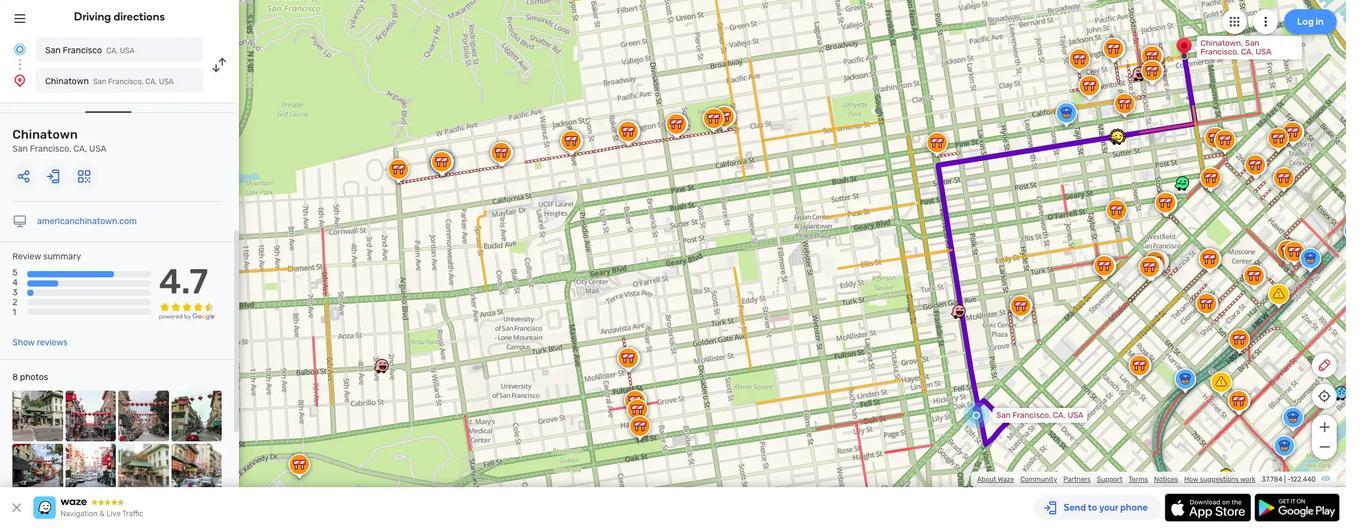 Task type: describe. For each thing, give the bounding box(es) containing it.
computer image
[[12, 214, 27, 229]]

image 5 of chinatown, sf image
[[12, 444, 63, 494]]

current location image
[[12, 42, 27, 57]]

waze
[[998, 476, 1014, 484]]

show reviews
[[12, 338, 68, 348]]

reviews
[[37, 338, 68, 348]]

image 6 of chinatown, sf image
[[65, 444, 116, 494]]

zoom out image
[[1317, 440, 1332, 455]]

about
[[977, 476, 997, 484]]

americanchinatown.com
[[37, 216, 137, 227]]

|
[[1284, 476, 1286, 484]]

4.7
[[159, 261, 208, 302]]

usa inside san francisco ca, usa
[[120, 46, 135, 55]]

francisco, inside chinatown, san francisco, ca, usa
[[1201, 47, 1239, 56]]

location image
[[12, 73, 27, 88]]

chinatown,
[[1201, 38, 1243, 48]]

image 7 of chinatown, sf image
[[118, 444, 169, 494]]

americanchinatown.com link
[[37, 216, 137, 227]]

starting
[[12, 92, 44, 103]]

driving directions
[[74, 10, 165, 24]]

live
[[107, 510, 121, 518]]

traffic
[[122, 510, 143, 518]]

pencil image
[[1317, 358, 1332, 373]]

3
[[12, 288, 18, 298]]

san inside chinatown, san francisco, ca, usa
[[1245, 38, 1260, 48]]

navigation & live traffic
[[61, 510, 143, 518]]

how suggestions work link
[[1185, 476, 1256, 484]]

navigation
[[61, 510, 98, 518]]

image 3 of chinatown, sf image
[[118, 391, 169, 441]]

link image
[[1321, 474, 1331, 484]]

photos
[[20, 372, 48, 383]]

5 4 3 2 1
[[12, 268, 18, 318]]

starting point
[[12, 92, 67, 103]]

usa inside chinatown, san francisco, ca, usa
[[1256, 47, 1272, 56]]

driving
[[74, 10, 111, 24]]

8 photos
[[12, 372, 48, 383]]

5
[[12, 268, 18, 278]]

image 4 of chinatown, sf image
[[171, 391, 222, 441]]

notices link
[[1154, 476, 1178, 484]]

support
[[1097, 476, 1123, 484]]

0 vertical spatial chinatown
[[45, 76, 89, 87]]

37.784
[[1262, 476, 1283, 484]]



Task type: locate. For each thing, give the bounding box(es) containing it.
about waze link
[[977, 476, 1014, 484]]

san francisco, ca, usa
[[996, 411, 1084, 420]]

8
[[12, 372, 18, 383]]

review summary
[[12, 251, 81, 262]]

2
[[12, 298, 17, 308]]

summary
[[43, 251, 81, 262]]

partners link
[[1064, 476, 1091, 484]]

about waze community partners support terms notices how suggestions work 37.784 | -122.440
[[977, 476, 1316, 484]]

destination button
[[85, 92, 131, 113]]

destination
[[85, 92, 131, 103]]

image 8 of chinatown, sf image
[[171, 444, 222, 494]]

starting point button
[[12, 92, 67, 111]]

support link
[[1097, 476, 1123, 484]]

1
[[12, 307, 16, 318]]

image 1 of chinatown, sf image
[[12, 391, 63, 441]]

community link
[[1021, 476, 1057, 484]]

&
[[100, 510, 105, 518]]

community
[[1021, 476, 1057, 484]]

partners
[[1064, 476, 1091, 484]]

0 vertical spatial chinatown san francisco, ca, usa
[[45, 76, 174, 87]]

ca,
[[106, 46, 118, 55], [1241, 47, 1254, 56], [145, 77, 157, 86], [73, 144, 87, 154], [1053, 411, 1066, 420]]

chinatown san francisco, ca, usa
[[45, 76, 174, 87], [12, 127, 106, 154]]

-
[[1288, 476, 1291, 484]]

francisco
[[63, 45, 102, 56]]

review
[[12, 251, 41, 262]]

suggestions
[[1200, 476, 1239, 484]]

notices
[[1154, 476, 1178, 484]]

1 vertical spatial chinatown
[[12, 127, 78, 142]]

usa
[[120, 46, 135, 55], [1256, 47, 1272, 56], [159, 77, 174, 86], [89, 144, 106, 154], [1068, 411, 1084, 420]]

4
[[12, 278, 18, 288]]

directions
[[114, 10, 165, 24]]

ca, inside chinatown, san francisco, ca, usa
[[1241, 47, 1254, 56]]

chinatown
[[45, 76, 89, 87], [12, 127, 78, 142]]

zoom in image
[[1317, 420, 1332, 435]]

francisco,
[[1201, 47, 1239, 56], [108, 77, 144, 86], [30, 144, 71, 154], [1013, 411, 1051, 420]]

chinatown, san francisco, ca, usa
[[1201, 38, 1272, 56]]

show
[[12, 338, 35, 348]]

how
[[1185, 476, 1199, 484]]

x image
[[9, 500, 24, 515]]

san francisco ca, usa
[[45, 45, 135, 56]]

1 vertical spatial chinatown san francisco, ca, usa
[[12, 127, 106, 154]]

chinatown down starting point button
[[12, 127, 78, 142]]

image 2 of chinatown, sf image
[[65, 391, 116, 441]]

terms
[[1129, 476, 1148, 484]]

122.440
[[1291, 476, 1316, 484]]

chinatown san francisco, ca, usa up "destination"
[[45, 76, 174, 87]]

san
[[1245, 38, 1260, 48], [45, 45, 61, 56], [93, 77, 106, 86], [12, 144, 28, 154], [996, 411, 1011, 420]]

point
[[47, 92, 67, 103]]

terms link
[[1129, 476, 1148, 484]]

work
[[1241, 476, 1256, 484]]

chinatown san francisco, ca, usa down point
[[12, 127, 106, 154]]

ca, inside san francisco ca, usa
[[106, 46, 118, 55]]

chinatown up point
[[45, 76, 89, 87]]



Task type: vqa. For each thing, say whether or not it's contained in the screenshot.
Terms link
yes



